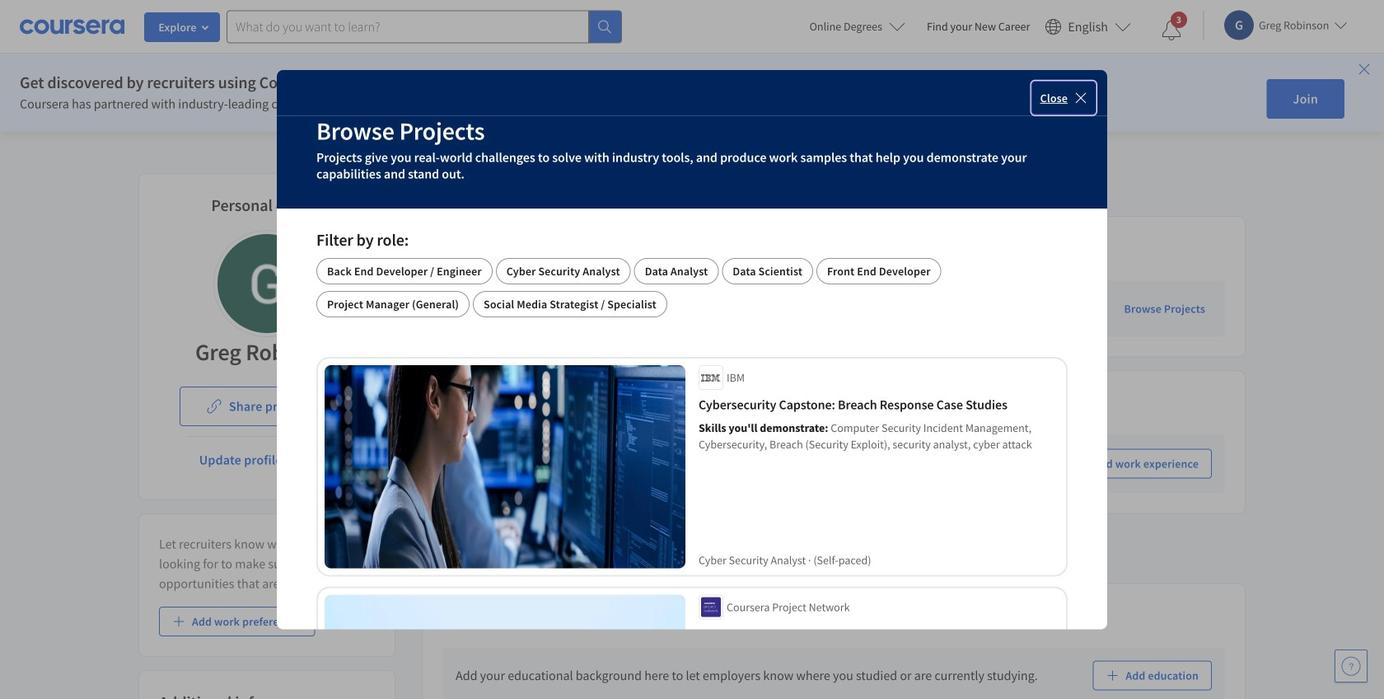 Task type: describe. For each thing, give the bounding box(es) containing it.
edit personal details. image
[[369, 186, 382, 199]]

help center image
[[1342, 656, 1362, 676]]



Task type: locate. For each thing, give the bounding box(es) containing it.
dialog
[[277, 70, 1108, 699]]

coursera image
[[20, 13, 124, 40]]

group
[[317, 258, 1068, 317]]

None button
[[317, 258, 493, 284], [496, 258, 631, 284], [634, 258, 719, 284], [722, 258, 814, 284], [817, 258, 942, 284], [317, 291, 470, 317], [473, 291, 668, 317], [317, 258, 493, 284], [496, 258, 631, 284], [634, 258, 719, 284], [722, 258, 814, 284], [817, 258, 942, 284], [317, 291, 470, 317], [473, 291, 668, 317]]

information about credentials section image
[[529, 610, 543, 623]]

profile photo image
[[218, 234, 317, 333]]

None search field
[[227, 10, 622, 43]]



Task type: vqa. For each thing, say whether or not it's contained in the screenshot.
BUTTON
yes



